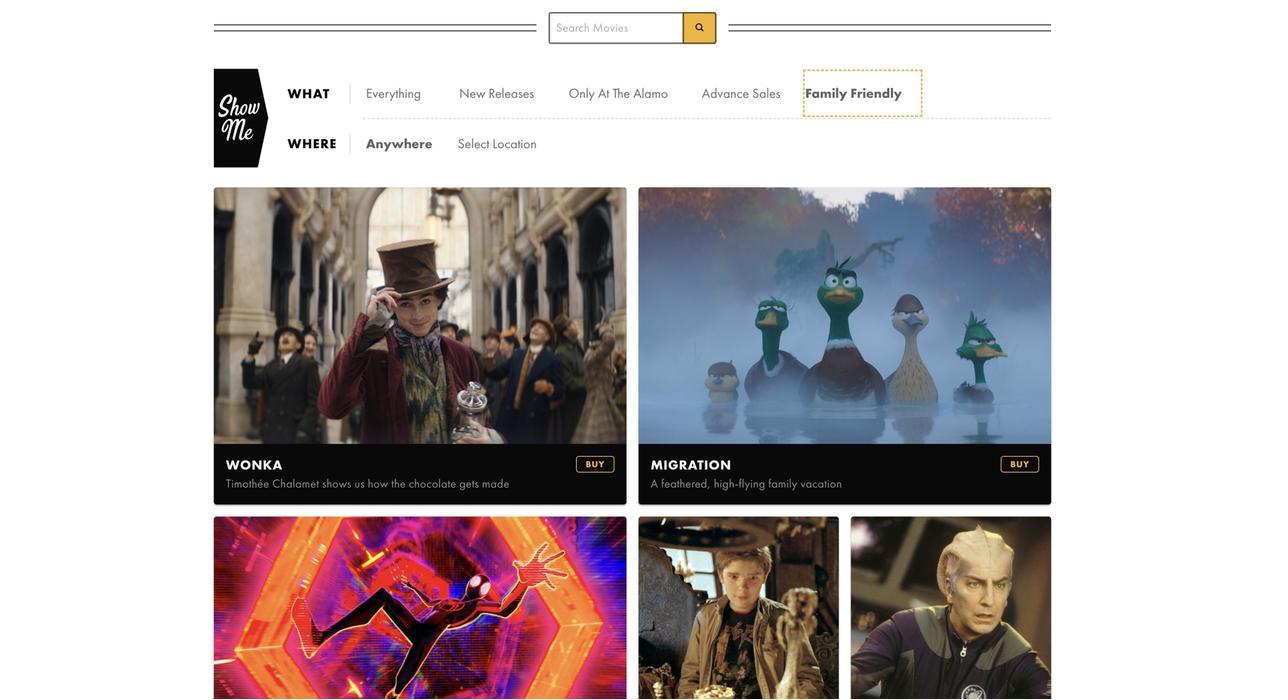 Task type: vqa. For each thing, say whether or not it's contained in the screenshot.
Family Friendly
yes



Task type: locate. For each thing, give the bounding box(es) containing it.
high-
[[714, 476, 739, 492]]

location
[[493, 135, 537, 153]]

the right how
[[392, 476, 406, 492]]

1 buy link from the left
[[576, 456, 615, 473]]

buy link for migration
[[1001, 456, 1040, 473]]

2 buy from the left
[[1011, 459, 1030, 470]]

0 horizontal spatial buy
[[586, 459, 605, 470]]

0 horizontal spatial the
[[392, 476, 406, 492]]

buy for migration
[[1011, 459, 1030, 470]]

family friendly button
[[806, 72, 921, 115]]

timothée
[[226, 476, 269, 492]]

family
[[769, 476, 798, 492]]

None search field
[[549, 12, 717, 44]]

0 horizontal spatial buy link
[[576, 456, 615, 473]]

buy
[[586, 459, 605, 470], [1011, 459, 1030, 470]]

select location button
[[451, 123, 562, 166]]

new releases
[[460, 85, 534, 102]]

flying
[[739, 476, 766, 492]]

2 buy link from the left
[[1001, 456, 1040, 473]]

the
[[613, 85, 630, 102], [392, 476, 406, 492]]

friendly
[[851, 85, 902, 102]]

buy link
[[576, 456, 615, 473], [1001, 456, 1040, 473]]

shows
[[322, 476, 352, 492]]

1 buy from the left
[[586, 459, 605, 470]]

vacation
[[801, 476, 843, 492]]

at
[[598, 85, 610, 102]]

buy link for wonka
[[576, 456, 615, 473]]

only at the alamo button
[[560, 72, 696, 115]]

the right at
[[613, 85, 630, 102]]

0 vertical spatial the
[[613, 85, 630, 102]]

1 horizontal spatial buy
[[1011, 459, 1030, 470]]

only
[[569, 85, 595, 102]]

a feathered, high-flying family vacation
[[651, 476, 843, 492]]

alamo
[[634, 85, 668, 102]]

advance sales button
[[696, 72, 806, 115]]

1 horizontal spatial buy link
[[1001, 456, 1040, 473]]

1 horizontal spatial the
[[613, 85, 630, 102]]

sales
[[753, 85, 781, 102]]



Task type: describe. For each thing, give the bounding box(es) containing it.
family
[[806, 85, 848, 102]]

new releases button
[[452, 72, 560, 115]]

how
[[368, 476, 389, 492]]

a
[[651, 476, 659, 492]]

releases
[[489, 85, 534, 102]]

chalamet
[[272, 476, 319, 492]]

feathered,
[[662, 476, 711, 492]]

search image
[[694, 21, 706, 33]]

made
[[482, 476, 510, 492]]

Search Movies text field
[[549, 12, 717, 44]]

buy for wonka
[[586, 459, 605, 470]]

gets
[[460, 476, 479, 492]]

select
[[458, 135, 490, 153]]

advance sales
[[702, 85, 781, 102]]

wonka
[[226, 457, 283, 474]]

1 vertical spatial the
[[392, 476, 406, 492]]

where
[[288, 135, 337, 153]]

us
[[355, 476, 365, 492]]

only at the alamo
[[569, 85, 668, 102]]

advance
[[702, 85, 750, 102]]

migration
[[651, 457, 732, 474]]

timothée chalamet shows us how the chocolate gets made
[[226, 476, 510, 492]]

anywhere
[[366, 135, 433, 153]]

family friendly
[[806, 85, 902, 102]]

new
[[460, 85, 486, 102]]

select location
[[458, 135, 537, 153]]

what
[[288, 85, 330, 103]]

chocolate
[[409, 476, 457, 492]]

everything button
[[366, 72, 452, 115]]

anywhere button
[[366, 123, 451, 166]]

the inside button
[[613, 85, 630, 102]]

everything
[[366, 85, 421, 102]]



